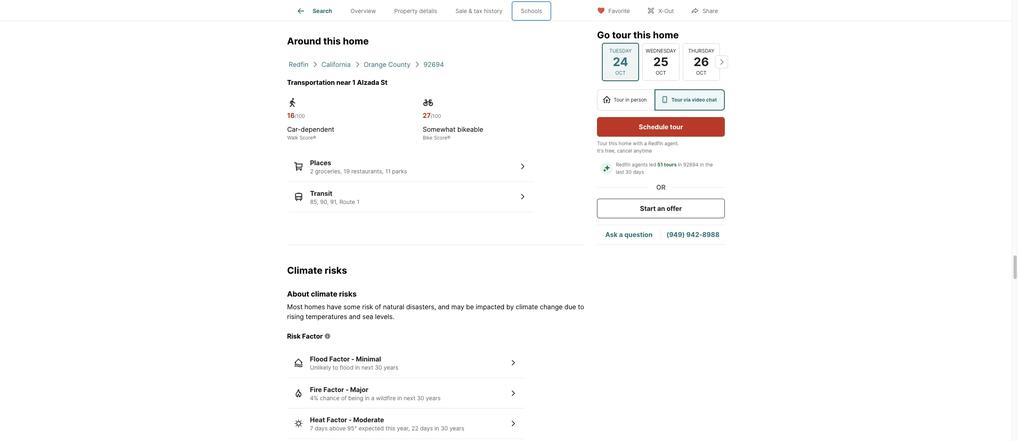 Task type: locate. For each thing, give the bounding box(es) containing it.
1 vertical spatial next
[[404, 395, 416, 402]]

1 vertical spatial climate
[[516, 303, 538, 311]]

1 horizontal spatial 1
[[357, 198, 360, 205]]

tour left via
[[672, 97, 683, 103]]

tax
[[474, 7, 482, 14]]

tour this home with a redfin agent.
[[597, 141, 679, 147]]

property
[[394, 7, 418, 14]]

score for car-
[[300, 135, 313, 141]]

- inside fire factor - major 4% chance of being in a wildfire in next 30 years
[[346, 386, 349, 394]]

orange county
[[364, 61, 411, 69]]

1 horizontal spatial redfin
[[616, 162, 631, 168]]

1 horizontal spatial oct
[[656, 70, 666, 76]]

home up 'orange'
[[343, 36, 369, 47]]

11
[[385, 168, 391, 175]]

30 right "last"
[[626, 169, 632, 175]]

(949) 942-8988 link
[[667, 231, 720, 239]]

oct for 24
[[615, 70, 626, 76]]

next down minimal
[[362, 365, 373, 371]]

16
[[287, 112, 295, 120]]

2 ® from the left
[[447, 135, 451, 141]]

redfin up 'anytime'
[[648, 141, 663, 147]]

1 ® from the left
[[313, 135, 316, 141]]

a right ask
[[619, 231, 623, 239]]

/100 up somewhat in the left of the page
[[431, 113, 441, 119]]

in left person
[[626, 97, 630, 103]]

0 horizontal spatial of
[[341, 395, 347, 402]]

2
[[310, 168, 314, 175]]

dependent
[[301, 125, 334, 134]]

chance
[[320, 395, 340, 402]]

/100 inside 27 /100
[[431, 113, 441, 119]]

0 horizontal spatial a
[[371, 395, 375, 402]]

0 vertical spatial to
[[578, 303, 584, 311]]

factor up flood
[[329, 356, 350, 364]]

2 /100 from the left
[[431, 113, 441, 119]]

climate right the by
[[516, 303, 538, 311]]

0 horizontal spatial years
[[384, 365, 399, 371]]

in right 22
[[435, 425, 439, 432]]

factor up chance
[[324, 386, 344, 394]]

0 horizontal spatial /100
[[295, 113, 305, 119]]

1 vertical spatial -
[[346, 386, 349, 394]]

be
[[466, 303, 474, 311]]

factor right the risk
[[302, 333, 323, 341]]

schedule
[[639, 123, 669, 131]]

92694 right county
[[424, 61, 444, 69]]

factor for flood
[[329, 356, 350, 364]]

0 vertical spatial years
[[384, 365, 399, 371]]

/100
[[295, 113, 305, 119], [431, 113, 441, 119]]

1 horizontal spatial next
[[404, 395, 416, 402]]

tour up agent.
[[670, 123, 683, 131]]

free,
[[605, 148, 616, 154]]

1 right route
[[357, 198, 360, 205]]

0 horizontal spatial ®
[[313, 135, 316, 141]]

2 oct from the left
[[656, 70, 666, 76]]

® down somewhat in the left of the page
[[447, 135, 451, 141]]

a right the 'with'
[[644, 141, 647, 147]]

to left flood
[[333, 365, 338, 371]]

score inside somewhat bikeable bike score ®
[[434, 135, 447, 141]]

of inside fire factor - major 4% chance of being in a wildfire in next 30 years
[[341, 395, 347, 402]]

start an offer
[[640, 205, 682, 213]]

of left being on the left bottom of the page
[[341, 395, 347, 402]]

climate
[[311, 290, 337, 299], [516, 303, 538, 311]]

1 vertical spatial risks
[[339, 290, 357, 299]]

® down dependent
[[313, 135, 316, 141]]

flood factor - minimal unlikely to flood in next 30 years
[[310, 356, 399, 371]]

days down heat
[[315, 425, 328, 432]]

of right risk
[[375, 303, 381, 311]]

factor inside fire factor - major 4% chance of being in a wildfire in next 30 years
[[324, 386, 344, 394]]

due
[[565, 303, 576, 311]]

0 vertical spatial next
[[362, 365, 373, 371]]

car-
[[287, 125, 301, 134]]

redfin up "last"
[[616, 162, 631, 168]]

0 vertical spatial -
[[351, 356, 355, 364]]

tuesday 24 oct
[[609, 48, 632, 76]]

redfin for redfin
[[289, 61, 309, 69]]

1 horizontal spatial score
[[434, 135, 447, 141]]

alzada
[[357, 78, 379, 87]]

score down somewhat in the left of the page
[[434, 135, 447, 141]]

3 oct from the left
[[696, 70, 707, 76]]

1 inside transit 85, 90, 91, route 1
[[357, 198, 360, 205]]

2 horizontal spatial days
[[633, 169, 644, 175]]

-
[[351, 356, 355, 364], [346, 386, 349, 394], [349, 416, 352, 425]]

disasters,
[[406, 303, 436, 311]]

1 vertical spatial tour
[[670, 123, 683, 131]]

0 horizontal spatial 1
[[352, 78, 356, 87]]

2 horizontal spatial years
[[450, 425, 465, 432]]

agent.
[[665, 141, 679, 147]]

it's free, cancel anytime
[[597, 148, 652, 154]]

1 oct from the left
[[615, 70, 626, 76]]

out
[[664, 7, 674, 14]]

tour up tuesday
[[612, 29, 631, 41]]

x-out button
[[640, 2, 681, 19]]

redfin up "transportation"
[[289, 61, 309, 69]]

heat
[[310, 416, 325, 425]]

2 vertical spatial redfin
[[616, 162, 631, 168]]

tour up it's
[[597, 141, 608, 147]]

1 vertical spatial years
[[426, 395, 441, 402]]

sea
[[362, 313, 373, 321]]

a left wildfire at the bottom left
[[371, 395, 375, 402]]

unlikely
[[310, 365, 331, 371]]

oct down the 26
[[696, 70, 707, 76]]

0 vertical spatial redfin
[[289, 61, 309, 69]]

moderate
[[353, 416, 384, 425]]

0 horizontal spatial and
[[349, 313, 361, 321]]

tab list
[[287, 0, 558, 21]]

transit
[[310, 189, 333, 198]]

30 right 22
[[441, 425, 448, 432]]

being
[[348, 395, 363, 402]]

the
[[706, 162, 713, 168]]

property details
[[394, 7, 437, 14]]

0 vertical spatial tour
[[612, 29, 631, 41]]

oct down 25
[[656, 70, 666, 76]]

- up 95°
[[349, 416, 352, 425]]

0 vertical spatial 92694
[[424, 61, 444, 69]]

92694 left the the
[[683, 162, 699, 168]]

year,
[[397, 425, 410, 432]]

®
[[313, 135, 316, 141], [447, 135, 451, 141]]

0 vertical spatial a
[[644, 141, 647, 147]]

have
[[327, 303, 342, 311]]

1 horizontal spatial and
[[438, 303, 450, 311]]

0 horizontal spatial score
[[300, 135, 313, 141]]

2 horizontal spatial a
[[644, 141, 647, 147]]

impacted
[[476, 303, 505, 311]]

score right walk
[[300, 135, 313, 141]]

in right flood
[[355, 365, 360, 371]]

0 horizontal spatial tour
[[597, 141, 608, 147]]

home up wednesday
[[653, 29, 679, 41]]

2 vertical spatial -
[[349, 416, 352, 425]]

expected
[[359, 425, 384, 432]]

tour for tour this home with a redfin agent.
[[597, 141, 608, 147]]

home for around this home
[[343, 36, 369, 47]]

most homes have some risk of natural disasters, and may be impacted by climate change due to rising temperatures and sea levels.
[[287, 303, 584, 321]]

factor inside flood factor - minimal unlikely to flood in next 30 years
[[329, 356, 350, 364]]

None button
[[602, 43, 639, 81], [643, 43, 680, 81], [683, 43, 720, 81], [602, 43, 639, 81], [643, 43, 680, 81], [683, 43, 720, 81]]

flood
[[310, 356, 328, 364]]

factor
[[302, 333, 323, 341], [329, 356, 350, 364], [324, 386, 344, 394], [327, 416, 347, 425]]

oct down 24
[[615, 70, 626, 76]]

1 vertical spatial of
[[341, 395, 347, 402]]

years inside heat factor - moderate 7 days above 95° expected this year, 22 days in 30 years
[[450, 425, 465, 432]]

tour via video chat
[[672, 97, 717, 103]]

1 vertical spatial 92694
[[683, 162, 699, 168]]

1 horizontal spatial of
[[375, 303, 381, 311]]

/100 inside the 16 /100
[[295, 113, 305, 119]]

1 horizontal spatial home
[[619, 141, 632, 147]]

0 horizontal spatial climate
[[311, 290, 337, 299]]

0 vertical spatial climate
[[311, 290, 337, 299]]

1 horizontal spatial to
[[578, 303, 584, 311]]

oct inside thursday 26 oct
[[696, 70, 707, 76]]

0 vertical spatial and
[[438, 303, 450, 311]]

groceries,
[[315, 168, 342, 175]]

next right wildfire at the bottom left
[[404, 395, 416, 402]]

score inside car-dependent walk score ®
[[300, 135, 313, 141]]

- inside heat factor - moderate 7 days above 95° expected this year, 22 days in 30 years
[[349, 416, 352, 425]]

risks up about climate risks
[[325, 265, 347, 277]]

0 horizontal spatial home
[[343, 36, 369, 47]]

0 horizontal spatial oct
[[615, 70, 626, 76]]

tour inside "schedule tour" button
[[670, 123, 683, 131]]

and down the some
[[349, 313, 361, 321]]

1 /100 from the left
[[295, 113, 305, 119]]

property details tab
[[385, 1, 446, 21]]

sale & tax history tab
[[446, 1, 512, 21]]

30
[[626, 169, 632, 175], [375, 365, 382, 371], [417, 395, 424, 402], [441, 425, 448, 432]]

change
[[540, 303, 563, 311]]

1 vertical spatial and
[[349, 313, 361, 321]]

30 up 22
[[417, 395, 424, 402]]

2 vertical spatial years
[[450, 425, 465, 432]]

chat
[[706, 97, 717, 103]]

8988
[[702, 231, 720, 239]]

0 vertical spatial of
[[375, 303, 381, 311]]

1 horizontal spatial tour
[[614, 97, 624, 103]]

(949)
[[667, 231, 685, 239]]

1 horizontal spatial /100
[[431, 113, 441, 119]]

2 horizontal spatial tour
[[672, 97, 683, 103]]

1 horizontal spatial climate
[[516, 303, 538, 311]]

days
[[633, 169, 644, 175], [315, 425, 328, 432], [420, 425, 433, 432]]

days inside in the last 30 days
[[633, 169, 644, 175]]

to right due
[[578, 303, 584, 311]]

2 score from the left
[[434, 135, 447, 141]]

0 horizontal spatial tour
[[612, 29, 631, 41]]

/100 up car-
[[295, 113, 305, 119]]

sale
[[456, 7, 467, 14]]

this left year,
[[386, 425, 395, 432]]

1 horizontal spatial tour
[[670, 123, 683, 131]]

1 vertical spatial to
[[333, 365, 338, 371]]

16 /100
[[287, 112, 305, 120]]

oct
[[615, 70, 626, 76], [656, 70, 666, 76], [696, 70, 707, 76]]

days down agents in the right top of the page
[[633, 169, 644, 175]]

- up being on the left bottom of the page
[[346, 386, 349, 394]]

27 /100
[[423, 112, 441, 120]]

risks
[[325, 265, 347, 277], [339, 290, 357, 299]]

2 vertical spatial a
[[371, 395, 375, 402]]

led
[[649, 162, 656, 168]]

® inside car-dependent walk score ®
[[313, 135, 316, 141]]

0 horizontal spatial to
[[333, 365, 338, 371]]

tour for schedule
[[670, 123, 683, 131]]

transportation near 1 alzada st
[[287, 78, 388, 87]]

home for tour this home with a redfin agent.
[[619, 141, 632, 147]]

tour for tour in person
[[614, 97, 624, 103]]

this inside heat factor - moderate 7 days above 95° expected this year, 22 days in 30 years
[[386, 425, 395, 432]]

92694
[[424, 61, 444, 69], [683, 162, 699, 168]]

this up free,
[[609, 141, 617, 147]]

in left the the
[[700, 162, 704, 168]]

1 vertical spatial 1
[[357, 198, 360, 205]]

factor for fire
[[324, 386, 344, 394]]

days right 22
[[420, 425, 433, 432]]

® inside somewhat bikeable bike score ®
[[447, 135, 451, 141]]

ask a question link
[[605, 231, 653, 239]]

factor up above
[[327, 416, 347, 425]]

0 vertical spatial 1
[[352, 78, 356, 87]]

1 horizontal spatial ®
[[447, 135, 451, 141]]

fire
[[310, 386, 322, 394]]

/100 for 27
[[431, 113, 441, 119]]

tour
[[614, 97, 624, 103], [672, 97, 683, 103], [597, 141, 608, 147]]

1 score from the left
[[300, 135, 313, 141]]

schools tab
[[512, 1, 551, 21]]

- inside flood factor - minimal unlikely to flood in next 30 years
[[351, 356, 355, 364]]

climate up homes
[[311, 290, 337, 299]]

in inside in the last 30 days
[[700, 162, 704, 168]]

redfin for redfin agents led 51 tours in 92694
[[616, 162, 631, 168]]

30 inside heat factor - moderate 7 days above 95° expected this year, 22 days in 30 years
[[441, 425, 448, 432]]

0 horizontal spatial next
[[362, 365, 373, 371]]

oct inside the wednesday 25 oct
[[656, 70, 666, 76]]

and left may
[[438, 303, 450, 311]]

route
[[340, 198, 355, 205]]

1 right near
[[352, 78, 356, 87]]

list box
[[597, 89, 725, 111]]

start
[[640, 205, 656, 213]]

by
[[507, 303, 514, 311]]

of
[[375, 303, 381, 311], [341, 395, 347, 402]]

to inside most homes have some risk of natural disasters, and may be impacted by climate change due to rising temperatures and sea levels.
[[578, 303, 584, 311]]

tour left person
[[614, 97, 624, 103]]

1 vertical spatial redfin
[[648, 141, 663, 147]]

2 horizontal spatial oct
[[696, 70, 707, 76]]

x-
[[659, 7, 664, 14]]

temperatures
[[306, 313, 347, 321]]

30 down minimal
[[375, 365, 382, 371]]

1 vertical spatial a
[[619, 231, 623, 239]]

risks up the some
[[339, 290, 357, 299]]

california link
[[322, 61, 351, 69]]

- up flood
[[351, 356, 355, 364]]

home up cancel
[[619, 141, 632, 147]]

factor inside heat factor - moderate 7 days above 95° expected this year, 22 days in 30 years
[[327, 416, 347, 425]]

0 horizontal spatial redfin
[[289, 61, 309, 69]]

score for somewhat
[[434, 135, 447, 141]]

1 horizontal spatial a
[[619, 231, 623, 239]]

of inside most homes have some risk of natural disasters, and may be impacted by climate change due to rising temperatures and sea levels.
[[375, 303, 381, 311]]

redfin
[[289, 61, 309, 69], [648, 141, 663, 147], [616, 162, 631, 168]]

car-dependent walk score ®
[[287, 125, 334, 141]]

1 horizontal spatial years
[[426, 395, 441, 402]]

score
[[300, 135, 313, 141], [434, 135, 447, 141]]

oct inside 'tuesday 24 oct'
[[615, 70, 626, 76]]



Task type: describe. For each thing, give the bounding box(es) containing it.
redfin link
[[289, 61, 309, 69]]

in right wildfire at the bottom left
[[397, 395, 402, 402]]

2 horizontal spatial home
[[653, 29, 679, 41]]

a inside fire factor - major 4% chance of being in a wildfire in next 30 years
[[371, 395, 375, 402]]

92694 link
[[424, 61, 444, 69]]

in right being on the left bottom of the page
[[365, 395, 370, 402]]

places
[[310, 159, 331, 167]]

homes
[[305, 303, 325, 311]]

details
[[419, 7, 437, 14]]

90,
[[320, 198, 329, 205]]

26
[[694, 55, 709, 69]]

942-
[[687, 231, 702, 239]]

19
[[344, 168, 350, 175]]

transportation
[[287, 78, 335, 87]]

climate
[[287, 265, 323, 277]]

4%
[[310, 395, 318, 402]]

91,
[[330, 198, 338, 205]]

oct for 26
[[696, 70, 707, 76]]

tuesday
[[609, 48, 632, 54]]

24
[[613, 55, 628, 69]]

oct for 25
[[656, 70, 666, 76]]

this up wednesday
[[634, 29, 651, 41]]

1 horizontal spatial days
[[420, 425, 433, 432]]

risk
[[362, 303, 373, 311]]

around this home
[[287, 36, 369, 47]]

wildfire
[[376, 395, 396, 402]]

last
[[616, 169, 624, 175]]

history
[[484, 7, 503, 14]]

51
[[658, 162, 663, 168]]

overview tab
[[341, 1, 385, 21]]

- for minimal
[[351, 356, 355, 364]]

share
[[703, 7, 718, 14]]

in inside heat factor - moderate 7 days above 95° expected this year, 22 days in 30 years
[[435, 425, 439, 432]]

to inside flood factor - minimal unlikely to flood in next 30 years
[[333, 365, 338, 371]]

years inside fire factor - major 4% chance of being in a wildfire in next 30 years
[[426, 395, 441, 402]]

climate inside most homes have some risk of natural disasters, and may be impacted by climate change due to rising temperatures and sea levels.
[[516, 303, 538, 311]]

30 inside flood factor - minimal unlikely to flood in next 30 years
[[375, 365, 382, 371]]

tab list containing search
[[287, 0, 558, 21]]

thursday 26 oct
[[688, 48, 715, 76]]

tour for go
[[612, 29, 631, 41]]

27
[[423, 112, 431, 120]]

® for somewhat
[[447, 135, 451, 141]]

0 vertical spatial risks
[[325, 265, 347, 277]]

x-out
[[659, 7, 674, 14]]

factor for risk
[[302, 333, 323, 341]]

flood
[[340, 365, 354, 371]]

0 horizontal spatial days
[[315, 425, 328, 432]]

an
[[657, 205, 665, 213]]

video
[[692, 97, 705, 103]]

/100 for 16
[[295, 113, 305, 119]]

next inside flood factor - minimal unlikely to flood in next 30 years
[[362, 365, 373, 371]]

- for major
[[346, 386, 349, 394]]

county
[[388, 61, 411, 69]]

in inside option
[[626, 97, 630, 103]]

search
[[313, 7, 332, 14]]

30 inside fire factor - major 4% chance of being in a wildfire in next 30 years
[[417, 395, 424, 402]]

most
[[287, 303, 303, 311]]

tour for tour via video chat
[[672, 97, 683, 103]]

somewhat bikeable bike score ®
[[423, 125, 483, 141]]

ask
[[605, 231, 618, 239]]

® for car-
[[313, 135, 316, 141]]

restaurants,
[[351, 168, 384, 175]]

it's
[[597, 148, 604, 154]]

- for moderate
[[349, 416, 352, 425]]

next inside fire factor - major 4% chance of being in a wildfire in next 30 years
[[404, 395, 416, 402]]

30 inside in the last 30 days
[[626, 169, 632, 175]]

schedule tour
[[639, 123, 683, 131]]

list box containing tour in person
[[597, 89, 725, 111]]

in inside flood factor - minimal unlikely to flood in next 30 years
[[355, 365, 360, 371]]

anytime
[[634, 148, 652, 154]]

or
[[656, 183, 666, 192]]

bike
[[423, 135, 433, 141]]

bikeable
[[457, 125, 483, 134]]

tour in person
[[614, 97, 647, 103]]

question
[[625, 231, 653, 239]]

levels.
[[375, 313, 395, 321]]

search link
[[296, 6, 332, 16]]

schools
[[521, 7, 542, 14]]

in right the tours on the top right of page
[[678, 162, 682, 168]]

with
[[633, 141, 643, 147]]

st
[[381, 78, 388, 87]]

this up california 'link'
[[323, 36, 341, 47]]

rising
[[287, 313, 304, 321]]

tours
[[664, 162, 677, 168]]

tour in person option
[[597, 89, 655, 111]]

wednesday
[[646, 48, 676, 54]]

overview
[[351, 7, 376, 14]]

95°
[[347, 425, 357, 432]]

natural
[[383, 303, 404, 311]]

wednesday 25 oct
[[646, 48, 676, 76]]

2 horizontal spatial redfin
[[648, 141, 663, 147]]

via
[[684, 97, 691, 103]]

years inside flood factor - minimal unlikely to flood in next 30 years
[[384, 365, 399, 371]]

0 horizontal spatial 92694
[[424, 61, 444, 69]]

around
[[287, 36, 321, 47]]

cancel
[[617, 148, 632, 154]]

agents
[[632, 162, 648, 168]]

favorite button
[[590, 2, 637, 19]]

1 horizontal spatial 92694
[[683, 162, 699, 168]]

redfin agents led 51 tours in 92694
[[616, 162, 699, 168]]

tour via video chat option
[[655, 89, 725, 111]]

major
[[350, 386, 368, 394]]

places 2 groceries, 19 restaurants, 11 parks
[[310, 159, 407, 175]]

share button
[[684, 2, 725, 19]]

in the last 30 days
[[616, 162, 715, 175]]

above
[[329, 425, 346, 432]]

factor for heat
[[327, 416, 347, 425]]

orange
[[364, 61, 387, 69]]

some
[[344, 303, 360, 311]]

risk factor
[[287, 333, 323, 341]]

risk
[[287, 333, 301, 341]]

go tour this home
[[597, 29, 679, 41]]

next image
[[715, 56, 728, 69]]

85,
[[310, 198, 319, 205]]

(949) 942-8988
[[667, 231, 720, 239]]

about climate risks
[[287, 290, 357, 299]]

heat factor - moderate 7 days above 95° expected this year, 22 days in 30 years
[[310, 416, 465, 432]]

thursday
[[688, 48, 715, 54]]



Task type: vqa. For each thing, say whether or not it's contained in the screenshot.
'1' to the top
yes



